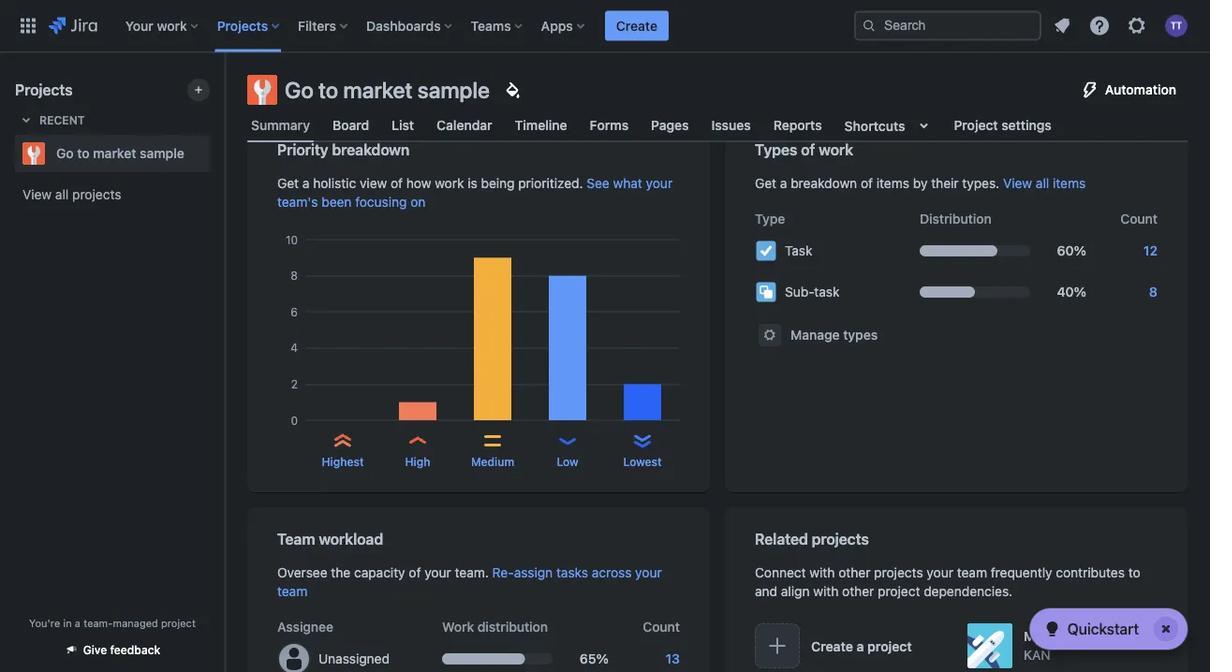 Task type: locate. For each thing, give the bounding box(es) containing it.
contributes
[[1056, 566, 1125, 581]]

is
[[468, 176, 478, 191]]

2 vertical spatial project
[[868, 639, 913, 654]]

feedback
[[110, 644, 161, 657]]

project inside my kanban project kan
[[1097, 629, 1143, 645]]

1 vertical spatial market
[[93, 146, 136, 161]]

unassigned image
[[279, 645, 309, 673]]

2 vertical spatial %
[[597, 652, 609, 667]]

1 horizontal spatial project
[[1097, 629, 1143, 645]]

your up dependencies.
[[927, 566, 954, 581]]

your profile and settings image
[[1166, 15, 1188, 37]]

connect
[[755, 566, 806, 581]]

projects up sidebar navigation icon
[[217, 18, 268, 33]]

2 horizontal spatial work
[[819, 141, 854, 159]]

set background color image
[[501, 79, 524, 101]]

your
[[646, 176, 673, 191], [425, 566, 451, 581], [636, 566, 662, 581], [927, 566, 954, 581]]

projects right the related
[[812, 531, 869, 549]]

0 vertical spatial go
[[285, 77, 314, 103]]

1 horizontal spatial to
[[319, 77, 338, 103]]

to up "board"
[[319, 77, 338, 103]]

0 horizontal spatial sample
[[140, 146, 184, 161]]

issues
[[712, 118, 751, 133]]

of
[[801, 141, 816, 159], [391, 176, 403, 191], [861, 176, 873, 191], [409, 566, 421, 581]]

40 %
[[1058, 284, 1087, 300]]

your inside connect with other projects your team frequently contributes to and align with other project dependencies.
[[927, 566, 954, 581]]

create inside the create a project 'button'
[[812, 639, 854, 654]]

teams button
[[465, 11, 530, 41]]

2 vertical spatial work
[[435, 176, 464, 191]]

work down "reports"
[[819, 141, 854, 159]]

1 horizontal spatial view
[[1004, 176, 1033, 191]]

0 horizontal spatial project
[[954, 118, 999, 133]]

0 horizontal spatial to
[[77, 146, 90, 161]]

1 horizontal spatial breakdown
[[791, 176, 858, 191]]

go to market sample up view all projects link
[[56, 146, 184, 161]]

team.
[[455, 566, 489, 581]]

team inside re-assign tasks across your team
[[277, 584, 308, 600]]

1 vertical spatial sample
[[140, 146, 184, 161]]

1 vertical spatial projects
[[15, 81, 73, 99]]

market up the list
[[343, 77, 413, 103]]

get for get a breakdown of items by their types. view all items
[[755, 176, 777, 191]]

0 horizontal spatial market
[[93, 146, 136, 161]]

1 horizontal spatial go to market sample
[[285, 77, 490, 103]]

team down "oversee"
[[277, 584, 308, 600]]

all
[[1036, 176, 1050, 191], [55, 187, 69, 202]]

count
[[1121, 211, 1158, 227], [643, 620, 680, 635]]

see what your team's been focusing on link
[[277, 176, 673, 210]]

1 horizontal spatial get
[[755, 176, 777, 191]]

your inside re-assign tasks across your team
[[636, 566, 662, 581]]

0 horizontal spatial get
[[277, 176, 299, 191]]

0 horizontal spatial items
[[877, 176, 910, 191]]

reports link
[[770, 109, 826, 142]]

team up dependencies.
[[957, 566, 988, 581]]

automation button
[[1068, 75, 1188, 105]]

medium link
[[471, 454, 515, 471]]

your left team.
[[425, 566, 451, 581]]

get up 'team's'
[[277, 176, 299, 191]]

0 horizontal spatial view
[[22, 187, 52, 202]]

0 vertical spatial create
[[616, 18, 658, 33]]

0 vertical spatial project
[[954, 118, 999, 133]]

task
[[815, 284, 840, 300]]

sub-task
[[785, 284, 840, 300]]

0 vertical spatial %
[[1074, 243, 1087, 259]]

projects inside popup button
[[217, 18, 268, 33]]

on
[[411, 194, 426, 210]]

count for team workload
[[643, 620, 680, 635]]

project
[[878, 584, 921, 600], [161, 618, 196, 630], [868, 639, 913, 654]]

0 vertical spatial team
[[957, 566, 988, 581]]

project left settings
[[954, 118, 999, 133]]

create for create
[[616, 18, 658, 33]]

view all projects link
[[15, 178, 210, 212]]

items left by
[[877, 176, 910, 191]]

all down go to market sample 'link'
[[55, 187, 69, 202]]

0 vertical spatial projects
[[72, 187, 121, 202]]

1 horizontal spatial work
[[435, 176, 464, 191]]

0 horizontal spatial projects
[[72, 187, 121, 202]]

your
[[125, 18, 153, 33]]

1 vertical spatial go
[[56, 146, 74, 161]]

work
[[442, 620, 474, 635]]

0 vertical spatial count
[[1121, 211, 1158, 227]]

1 horizontal spatial sample
[[418, 77, 490, 103]]

2 horizontal spatial projects
[[874, 566, 924, 581]]

1 vertical spatial %
[[1074, 284, 1087, 300]]

breakdown down "board"
[[332, 141, 410, 159]]

give
[[83, 644, 107, 657]]

1 vertical spatial with
[[814, 584, 839, 600]]

market up view all projects link
[[93, 146, 136, 161]]

work inside your work dropdown button
[[157, 18, 187, 33]]

60
[[1058, 243, 1074, 259]]

sample left add to starred image
[[140, 146, 184, 161]]

collapse recent projects image
[[15, 109, 37, 131]]

view down 'collapse recent projects' icon
[[22, 187, 52, 202]]

1 vertical spatial projects
[[812, 531, 869, 549]]

banner
[[0, 0, 1211, 52]]

search image
[[862, 18, 877, 33]]

1 horizontal spatial team
[[957, 566, 988, 581]]

breakdown
[[332, 141, 410, 159], [791, 176, 858, 191]]

highest image
[[332, 430, 354, 453]]

0 vertical spatial project
[[878, 584, 921, 600]]

projects
[[72, 187, 121, 202], [812, 531, 869, 549], [874, 566, 924, 581]]

to right contributes
[[1129, 566, 1141, 581]]

2 vertical spatial projects
[[874, 566, 924, 581]]

with
[[810, 566, 835, 581], [814, 584, 839, 600]]

board
[[333, 118, 369, 133]]

distribution
[[920, 211, 992, 227]]

0 horizontal spatial work
[[157, 18, 187, 33]]

sample
[[418, 77, 490, 103], [140, 146, 184, 161]]

banner containing your work
[[0, 0, 1211, 52]]

0 horizontal spatial count
[[643, 620, 680, 635]]

see what your team's been focusing on
[[277, 176, 673, 210]]

count up the 13 link
[[643, 620, 680, 635]]

kanban
[[1047, 629, 1094, 645]]

1 vertical spatial go to market sample
[[56, 146, 184, 161]]

1 horizontal spatial projects
[[217, 18, 268, 33]]

0 horizontal spatial breakdown
[[332, 141, 410, 159]]

2 vertical spatial to
[[1129, 566, 1141, 581]]

view all projects
[[22, 187, 121, 202]]

a inside 'button'
[[857, 639, 864, 654]]

timeline link
[[511, 109, 571, 142]]

sample up calendar
[[418, 77, 490, 103]]

projects inside view all projects link
[[72, 187, 121, 202]]

other up the create a project 'button'
[[843, 584, 875, 600]]

2 get from the left
[[755, 176, 777, 191]]

create inside create button
[[616, 18, 658, 33]]

get
[[277, 176, 299, 191], [755, 176, 777, 191]]

prioritized.
[[518, 176, 583, 191]]

align
[[781, 584, 810, 600]]

jira image
[[49, 15, 97, 37], [49, 15, 97, 37]]

0 horizontal spatial create
[[616, 18, 658, 33]]

view right types.
[[1004, 176, 1033, 191]]

to down "recent"
[[77, 146, 90, 161]]

your right the across
[[636, 566, 662, 581]]

0 horizontal spatial go
[[56, 146, 74, 161]]

your right what at the right top of the page
[[646, 176, 673, 191]]

1 vertical spatial team
[[277, 584, 308, 600]]

to
[[319, 77, 338, 103], [77, 146, 90, 161], [1129, 566, 1141, 581]]

0 vertical spatial to
[[319, 77, 338, 103]]

work distribution
[[442, 620, 548, 635]]

what
[[613, 176, 643, 191]]

team for connect with other projects your team frequently contributes to and align with other project dependencies.
[[957, 566, 988, 581]]

0 vertical spatial sample
[[418, 77, 490, 103]]

% left 13
[[597, 652, 609, 667]]

count up the 12
[[1121, 211, 1158, 227]]

go down "recent"
[[56, 146, 74, 161]]

a for get a breakdown of items by their types. view all items
[[780, 176, 788, 191]]

connect with other projects your team frequently contributes to and align with other project dependencies.
[[755, 566, 1141, 600]]

team inside connect with other projects your team frequently contributes to and align with other project dependencies.
[[957, 566, 988, 581]]

project left dismiss quickstart icon
[[1097, 629, 1143, 645]]

work right your
[[157, 18, 187, 33]]

% down 60 %
[[1074, 284, 1087, 300]]

by
[[913, 176, 928, 191]]

0 horizontal spatial projects
[[15, 81, 73, 99]]

1 horizontal spatial items
[[1053, 176, 1086, 191]]

project
[[954, 118, 999, 133], [1097, 629, 1143, 645]]

go up summary at the left of the page
[[285, 77, 314, 103]]

view
[[360, 176, 387, 191]]

with right align
[[814, 584, 839, 600]]

% for 60
[[1074, 243, 1087, 259]]

% up 40 %
[[1074, 243, 1087, 259]]

1 vertical spatial create
[[812, 639, 854, 654]]

0 vertical spatial work
[[157, 18, 187, 33]]

shortcuts
[[845, 118, 906, 133]]

1 vertical spatial work
[[819, 141, 854, 159]]

project down connect with other projects your team frequently contributes to and align with other project dependencies.
[[868, 639, 913, 654]]

my kanban project kan
[[1024, 629, 1143, 663]]

project right 'managed'
[[161, 618, 196, 630]]

all down settings
[[1036, 176, 1050, 191]]

tab list
[[236, 109, 1199, 142]]

reports
[[774, 118, 822, 133]]

0 horizontal spatial go to market sample
[[56, 146, 184, 161]]

project up create a project
[[878, 584, 921, 600]]

go inside 'link'
[[56, 146, 74, 161]]

1 horizontal spatial market
[[343, 77, 413, 103]]

0 vertical spatial other
[[839, 566, 871, 581]]

1 get from the left
[[277, 176, 299, 191]]

projects up create a project
[[874, 566, 924, 581]]

focusing
[[355, 194, 407, 210]]

with up align
[[810, 566, 835, 581]]

other down related projects
[[839, 566, 871, 581]]

calendar link
[[433, 109, 496, 142]]

items up 60 %
[[1053, 176, 1086, 191]]

shortcuts button
[[841, 109, 939, 142]]

1 vertical spatial count
[[643, 620, 680, 635]]

projects down go to market sample 'link'
[[72, 187, 121, 202]]

get down 'types'
[[755, 176, 777, 191]]

8
[[1150, 284, 1158, 300]]

team for re-assign tasks across your team
[[277, 584, 308, 600]]

workload
[[319, 531, 383, 549]]

1 vertical spatial project
[[161, 618, 196, 630]]

2 horizontal spatial to
[[1129, 566, 1141, 581]]

timeline
[[515, 118, 567, 133]]

0 vertical spatial projects
[[217, 18, 268, 33]]

work left the is
[[435, 176, 464, 191]]

breakdown down types of work
[[791, 176, 858, 191]]

1 horizontal spatial count
[[1121, 211, 1158, 227]]

go to market sample up the list
[[285, 77, 490, 103]]

projects up 'collapse recent projects' icon
[[15, 81, 73, 99]]

board link
[[329, 109, 373, 142]]

other
[[839, 566, 871, 581], [843, 584, 875, 600]]

1 vertical spatial to
[[77, 146, 90, 161]]

1 vertical spatial project
[[1097, 629, 1143, 645]]

0 horizontal spatial team
[[277, 584, 308, 600]]

1 horizontal spatial create
[[812, 639, 854, 654]]

0 vertical spatial breakdown
[[332, 141, 410, 159]]

projects button
[[212, 11, 287, 41]]

project settings link
[[951, 109, 1056, 142]]

0 horizontal spatial all
[[55, 187, 69, 202]]

assignee
[[277, 620, 334, 635]]

projects
[[217, 18, 268, 33], [15, 81, 73, 99]]



Task type: describe. For each thing, give the bounding box(es) containing it.
pages
[[651, 118, 689, 133]]

you're in a team-managed project
[[29, 618, 196, 630]]

teams
[[471, 18, 511, 33]]

kan
[[1024, 648, 1051, 663]]

a for create a project
[[857, 639, 864, 654]]

notifications image
[[1051, 15, 1074, 37]]

go to market sample inside 'link'
[[56, 146, 184, 161]]

% for 40
[[1074, 284, 1087, 300]]

create project image
[[191, 82, 206, 97]]

unassigned
[[319, 652, 390, 667]]

dependencies.
[[924, 584, 1013, 600]]

12 link
[[1144, 243, 1158, 259]]

low image
[[557, 430, 579, 453]]

related
[[755, 531, 808, 549]]

give feedback button
[[53, 635, 172, 666]]

your for oversee the capacity of your team.
[[425, 566, 451, 581]]

create a project button
[[748, 617, 953, 673]]

calendar
[[437, 118, 493, 133]]

holistic
[[313, 176, 356, 191]]

priority breakdown
[[277, 141, 410, 159]]

of left how
[[391, 176, 403, 191]]

1 horizontal spatial go
[[285, 77, 314, 103]]

to inside go to market sample 'link'
[[77, 146, 90, 161]]

team
[[277, 531, 315, 549]]

your for connect with other projects your team frequently contributes to and align with other project dependencies.
[[927, 566, 954, 581]]

distribution
[[478, 620, 548, 635]]

in
[[63, 618, 72, 630]]

% for 65
[[597, 652, 609, 667]]

team workload
[[277, 531, 383, 549]]

your work button
[[120, 11, 206, 41]]

types
[[844, 328, 878, 343]]

dashboards
[[366, 18, 441, 33]]

all inside view all projects link
[[55, 187, 69, 202]]

highest
[[322, 456, 364, 469]]

high image
[[407, 430, 429, 453]]

65 %
[[580, 652, 609, 667]]

40
[[1058, 284, 1074, 300]]

manage
[[791, 328, 840, 343]]

forms
[[590, 118, 629, 133]]

their
[[932, 176, 959, 191]]

list link
[[388, 109, 418, 142]]

high
[[405, 456, 431, 469]]

manage types
[[791, 328, 878, 343]]

of right the capacity
[[409, 566, 421, 581]]

my
[[1024, 629, 1043, 645]]

project inside connect with other projects your team frequently contributes to and align with other project dependencies.
[[878, 584, 921, 600]]

of down "reports"
[[801, 141, 816, 159]]

1 horizontal spatial all
[[1036, 176, 1050, 191]]

team's
[[277, 194, 318, 210]]

filters button
[[293, 11, 355, 41]]

lowest link
[[624, 454, 662, 471]]

tasks
[[557, 566, 589, 581]]

0 vertical spatial with
[[810, 566, 835, 581]]

Search field
[[855, 11, 1042, 41]]

count for types of work
[[1121, 211, 1158, 227]]

12
[[1144, 243, 1158, 259]]

get for get a holistic view of how work is being prioritized.
[[277, 176, 299, 191]]

re-
[[493, 566, 514, 581]]

issues link
[[708, 109, 755, 142]]

0 vertical spatial market
[[343, 77, 413, 103]]

2 items from the left
[[1053, 176, 1086, 191]]

project inside 'button'
[[868, 639, 913, 654]]

create a project
[[812, 639, 913, 654]]

tab list containing summary
[[236, 109, 1199, 142]]

project settings
[[954, 118, 1052, 133]]

list
[[392, 118, 414, 133]]

apps button
[[536, 11, 592, 41]]

dashboards button
[[361, 11, 460, 41]]

low
[[557, 456, 579, 469]]

your inside see what your team's been focusing on
[[646, 176, 673, 191]]

team-
[[84, 618, 113, 630]]

primary element
[[11, 0, 855, 52]]

automation image
[[1079, 79, 1102, 101]]

type
[[755, 211, 786, 227]]

8 link
[[1150, 284, 1158, 300]]

medium image
[[482, 430, 504, 453]]

types of work
[[755, 141, 854, 159]]

frequently
[[991, 566, 1053, 581]]

1 vertical spatial breakdown
[[791, 176, 858, 191]]

a for get a holistic view of how work is being prioritized.
[[303, 176, 310, 191]]

check image
[[1042, 618, 1064, 641]]

you're
[[29, 618, 60, 630]]

across
[[592, 566, 632, 581]]

lowest image
[[632, 430, 654, 453]]

manage types link
[[748, 320, 889, 350]]

lowest
[[624, 456, 662, 469]]

the
[[331, 566, 351, 581]]

sample inside 'link'
[[140, 146, 184, 161]]

get a holistic view of how work is being prioritized.
[[277, 176, 587, 191]]

to inside connect with other projects your team frequently contributes to and align with other project dependencies.
[[1129, 566, 1141, 581]]

types
[[755, 141, 798, 159]]

oversee
[[277, 566, 328, 581]]

0 vertical spatial go to market sample
[[285, 77, 490, 103]]

1 items from the left
[[877, 176, 910, 191]]

13
[[666, 652, 680, 667]]

summary
[[251, 117, 310, 133]]

high link
[[405, 454, 431, 471]]

medium
[[471, 456, 515, 469]]

add to starred image
[[204, 142, 227, 165]]

quickstart
[[1068, 621, 1139, 639]]

help image
[[1089, 15, 1111, 37]]

appswitcher icon image
[[17, 15, 39, 37]]

task
[[785, 243, 813, 259]]

get a breakdown of items by their types. view all items
[[755, 176, 1086, 191]]

filters
[[298, 18, 336, 33]]

how
[[407, 176, 432, 191]]

see
[[587, 176, 610, 191]]

create for create a project
[[812, 639, 854, 654]]

dismiss quickstart image
[[1152, 615, 1182, 645]]

types.
[[963, 176, 1000, 191]]

1 horizontal spatial projects
[[812, 531, 869, 549]]

go to market sample link
[[15, 135, 202, 172]]

65
[[580, 652, 597, 667]]

sidebar navigation image
[[204, 75, 246, 112]]

projects inside connect with other projects your team frequently contributes to and align with other project dependencies.
[[874, 566, 924, 581]]

recent
[[39, 113, 85, 127]]

settings image
[[1126, 15, 1149, 37]]

market inside go to market sample 'link'
[[93, 146, 136, 161]]

create button
[[605, 11, 669, 41]]

60 %
[[1058, 243, 1087, 259]]

low link
[[557, 454, 579, 471]]

your work
[[125, 18, 187, 33]]

view all items link
[[1004, 176, 1086, 191]]

assign
[[514, 566, 553, 581]]

1 vertical spatial other
[[843, 584, 875, 600]]

apps
[[541, 18, 573, 33]]

your for re-assign tasks across your team
[[636, 566, 662, 581]]

of left by
[[861, 176, 873, 191]]



Task type: vqa. For each thing, say whether or not it's contained in the screenshot.
QUICKSTART button
yes



